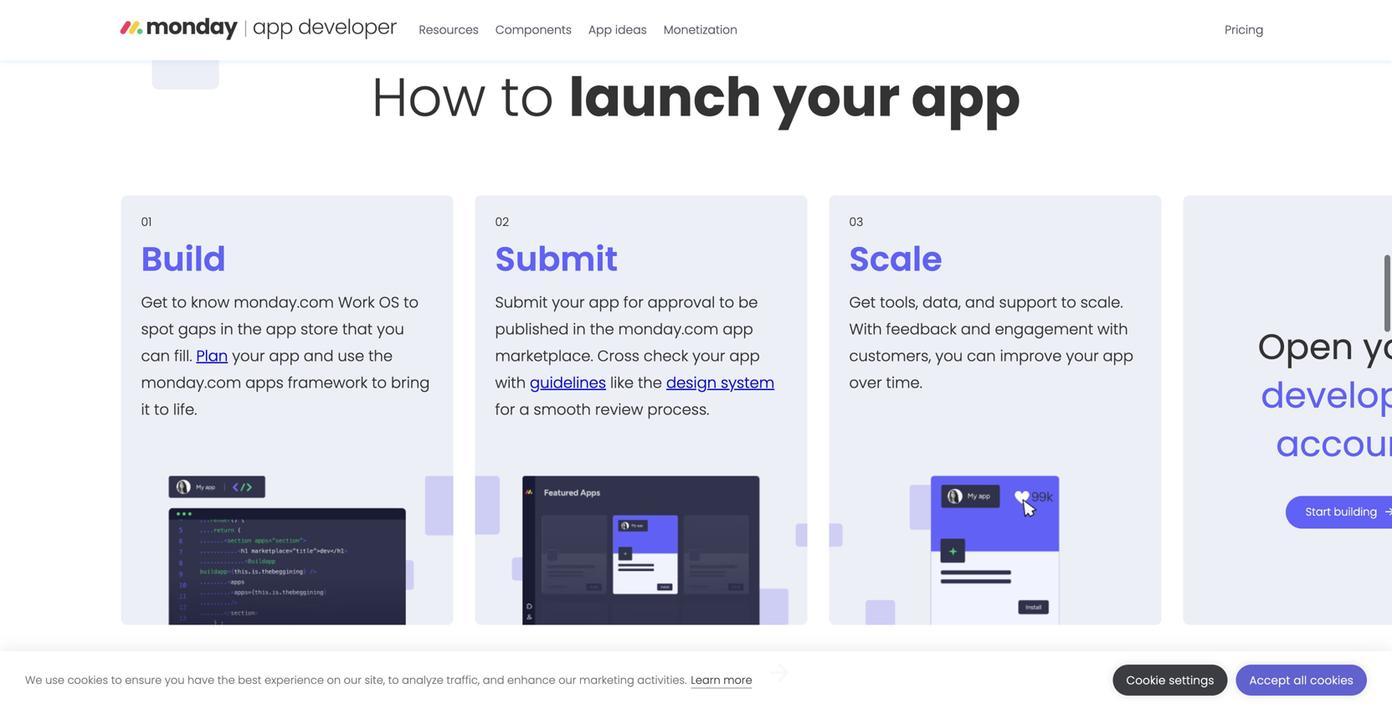 Task type: describe. For each thing, give the bounding box(es) containing it.
scale
[[849, 236, 943, 283]]

we use cookies to ensure you have the best experience on our site, to analyze traffic, and enhance our marketing activities. learn more
[[25, 673, 752, 688]]

monetization
[[664, 22, 738, 38]]

how to launch your app
[[372, 60, 1021, 135]]

apps
[[245, 372, 284, 394]]

feedback
[[886, 319, 957, 340]]

1 vertical spatial use
[[45, 673, 64, 688]]

yo
[[1363, 322, 1392, 371]]

you inside get tools, data, and support to scale. with feedback and engagement with customers, you can improve your app over time.
[[935, 346, 963, 367]]

the inside 'submit your app for approval to be published in the monday.com app marketplace. cross check your app with'
[[590, 319, 614, 340]]

accept all cookies button
[[1236, 665, 1367, 696]]

next item image
[[770, 662, 789, 683]]

to left bring
[[372, 372, 387, 394]]

more
[[724, 673, 752, 688]]

app ideas link
[[580, 17, 655, 44]]

smooth
[[534, 399, 591, 420]]

traffic,
[[447, 673, 480, 688]]

app inside the get to know monday.com work os to spot gaps in the app store that you can fill.
[[266, 319, 296, 340]]

monday.com inside the get to know monday.com work os to spot gaps in the app store that you can fill.
[[234, 292, 334, 313]]

scale 03 image
[[829, 457, 1162, 625]]

next item button
[[770, 662, 789, 683]]

app inside get tools, data, and support to scale. with feedback and engagement with customers, you can improve your app over time.
[[1103, 346, 1134, 367]]

enhance
[[507, 673, 556, 688]]

previous item image
[[724, 662, 743, 683]]

and down data,
[[961, 319, 991, 340]]

os
[[379, 292, 399, 313]]

to left know on the top left of the page
[[172, 292, 187, 313]]

get for build
[[141, 292, 168, 313]]

learn
[[691, 673, 721, 688]]

tools,
[[880, 292, 918, 313]]

fill.
[[174, 346, 192, 367]]

marketplace.
[[495, 346, 593, 367]]

how
[[372, 60, 486, 135]]

analyze
[[402, 673, 444, 688]]

improve
[[1000, 346, 1062, 367]]

approval
[[648, 292, 715, 313]]

plan
[[196, 346, 228, 367]]

framework
[[288, 372, 368, 394]]

on
[[327, 673, 341, 688]]

your inside get tools, data, and support to scale. with feedback and engagement with customers, you can improve your app over time.
[[1066, 346, 1099, 367]]

design system link
[[666, 372, 775, 394]]

activities.
[[637, 673, 687, 688]]

monday.com for apps developers image
[[120, 11, 397, 46]]

settings
[[1169, 673, 1214, 688]]

0 horizontal spatial you
[[165, 673, 185, 688]]

scale.
[[1081, 292, 1123, 313]]

main element
[[411, 0, 1272, 60]]

launch
[[569, 60, 762, 135]]

start
[[1306, 505, 1331, 520]]

submit inside 'submit your app for approval to be published in the monday.com app marketplace. cross check your app with'
[[495, 292, 548, 313]]

accept
[[1250, 673, 1291, 688]]

02 submit
[[495, 214, 618, 283]]

design
[[666, 372, 717, 394]]

01
[[141, 214, 152, 230]]

that
[[342, 319, 373, 340]]

learn more link
[[691, 673, 752, 689]]

you inside the get to know monday.com work os to spot gaps in the app store that you can fill.
[[377, 319, 404, 340]]

with inside get tools, data, and support to scale. with feedback and engagement with customers, you can improve your app over time.
[[1098, 319, 1128, 340]]

in inside the get to know monday.com work os to spot gaps in the app store that you can fill.
[[220, 319, 233, 340]]

plan link
[[196, 346, 228, 367]]

bring
[[391, 372, 430, 394]]

be
[[739, 292, 758, 313]]

support
[[999, 292, 1057, 313]]

spot
[[141, 319, 174, 340]]

like
[[610, 372, 634, 394]]

components link
[[487, 17, 580, 44]]

ensure
[[125, 673, 162, 688]]

pricing link
[[1217, 17, 1272, 44]]

know
[[191, 292, 230, 313]]

and right data,
[[965, 292, 995, 313]]

we
[[25, 673, 42, 688]]

and inside your app and use the monday.com apps framework to bring it to life.
[[304, 346, 334, 367]]

get for scale
[[849, 292, 876, 313]]

submit 02 image
[[475, 457, 807, 625]]

submit your app for approval to be published in the monday.com app marketplace. cross check your app with
[[495, 292, 760, 394]]

dialog containing cookie settings
[[0, 651, 1392, 709]]

site,
[[365, 673, 385, 688]]

components
[[496, 22, 572, 38]]

build
[[141, 236, 226, 283]]

it
[[141, 399, 150, 420]]

app
[[589, 22, 612, 38]]

guidelines link
[[530, 372, 606, 394]]

all
[[1294, 673, 1307, 688]]

to left ensure
[[111, 673, 122, 688]]

start building button
[[1286, 496, 1392, 529]]

previous item button
[[724, 662, 743, 683]]

cookies for use
[[67, 673, 108, 688]]

monday.com inside 'submit your app for approval to be published in the monday.com app marketplace. cross check your app with'
[[618, 319, 719, 340]]

check
[[644, 346, 688, 367]]



Task type: vqa. For each thing, say whether or not it's contained in the screenshot.
That
yes



Task type: locate. For each thing, give the bounding box(es) containing it.
dialog
[[0, 651, 1392, 709]]

building
[[1334, 505, 1377, 520]]

monday.com up check
[[618, 319, 719, 340]]

0 vertical spatial use
[[338, 346, 364, 367]]

accept all cookies
[[1250, 673, 1354, 688]]

1 horizontal spatial for
[[624, 292, 644, 313]]

get inside get tools, data, and support to scale. with feedback and engagement with customers, you can improve your app over time.
[[849, 292, 876, 313]]

cookie settings button
[[1113, 665, 1228, 696]]

2 in from the left
[[573, 319, 586, 340]]

0 horizontal spatial with
[[495, 372, 526, 394]]

with up a at the left bottom
[[495, 372, 526, 394]]

0 horizontal spatial use
[[45, 673, 64, 688]]

0 horizontal spatial get
[[141, 292, 168, 313]]

1 horizontal spatial you
[[377, 319, 404, 340]]

0 vertical spatial you
[[377, 319, 404, 340]]

monday.com up life.
[[141, 372, 241, 394]]

have
[[188, 673, 215, 688]]

1 get from the left
[[141, 292, 168, 313]]

can
[[141, 346, 170, 367], [967, 346, 996, 367]]

for
[[624, 292, 644, 313], [495, 399, 515, 420]]

to
[[501, 60, 554, 135], [172, 292, 187, 313], [404, 292, 419, 313], [719, 292, 734, 313], [1061, 292, 1076, 313], [372, 372, 387, 394], [154, 399, 169, 420], [111, 673, 122, 688], [388, 673, 399, 688]]

store
[[301, 319, 338, 340]]

you down feedback
[[935, 346, 963, 367]]

the inside guidelines like the design system for a smooth review process.
[[638, 372, 662, 394]]

0 horizontal spatial in
[[220, 319, 233, 340]]

your inside your app and use the monday.com apps framework to bring it to life.
[[232, 346, 265, 367]]

0 vertical spatial with
[[1098, 319, 1128, 340]]

in inside 'submit your app for approval to be published in the monday.com app marketplace. cross check your app with'
[[573, 319, 586, 340]]

with down scale.
[[1098, 319, 1128, 340]]

for inside guidelines like the design system for a smooth review process.
[[495, 399, 515, 420]]

2 cookies from the left
[[1310, 673, 1354, 688]]

our right enhance
[[559, 673, 576, 688]]

2 submit from the top
[[495, 292, 548, 313]]

experience
[[265, 673, 324, 688]]

cookies right we
[[67, 673, 108, 688]]

can left 'improve'
[[967, 346, 996, 367]]

use down that
[[338, 346, 364, 367]]

use inside your app and use the monday.com apps framework to bring it to life.
[[338, 346, 364, 367]]

can inside get tools, data, and support to scale. with feedback and engagement with customers, you can improve your app over time.
[[967, 346, 996, 367]]

data,
[[923, 292, 961, 313]]

2 get from the left
[[849, 292, 876, 313]]

gaps
[[178, 319, 216, 340]]

published
[[495, 319, 569, 340]]

1 vertical spatial for
[[495, 399, 515, 420]]

and right traffic,
[[483, 673, 504, 688]]

monday.com up 'store'
[[234, 292, 334, 313]]

the up cross
[[590, 319, 614, 340]]

pricing
[[1225, 22, 1264, 38]]

0 vertical spatial for
[[624, 292, 644, 313]]

over
[[849, 372, 882, 394]]

can down spot at the left
[[141, 346, 170, 367]]

app ideas
[[589, 22, 647, 38]]

cross
[[597, 346, 640, 367]]

to right os
[[404, 292, 419, 313]]

1 horizontal spatial get
[[849, 292, 876, 313]]

best
[[238, 673, 262, 688]]

for inside 'submit your app for approval to be published in the monday.com app marketplace. cross check your app with'
[[624, 292, 644, 313]]

to left be
[[719, 292, 734, 313]]

get up spot at the left
[[141, 292, 168, 313]]

time.
[[886, 372, 923, 394]]

1 horizontal spatial our
[[559, 673, 576, 688]]

app inside your app and use the monday.com apps framework to bring it to life.
[[269, 346, 300, 367]]

get to know monday.com work os to spot gaps in the app store that you can fill.
[[141, 292, 419, 367]]

get inside the get to know monday.com work os to spot gaps in the app store that you can fill.
[[141, 292, 168, 313]]

and
[[965, 292, 995, 313], [961, 319, 991, 340], [304, 346, 334, 367], [483, 673, 504, 688]]

cookie
[[1127, 673, 1166, 688]]

cookies inside accept all cookies button
[[1310, 673, 1354, 688]]

the right like
[[638, 372, 662, 394]]

marketing
[[579, 673, 634, 688]]

work
[[338, 292, 375, 313]]

01 build
[[141, 214, 226, 283]]

0 horizontal spatial for
[[495, 399, 515, 420]]

our right on
[[344, 673, 362, 688]]

1 in from the left
[[220, 319, 233, 340]]

develop
[[1261, 371, 1392, 420]]

the left best
[[217, 673, 235, 688]]

2 our from the left
[[559, 673, 576, 688]]

2 can from the left
[[967, 346, 996, 367]]

in right gaps on the top left of page
[[220, 319, 233, 340]]

process.
[[647, 399, 709, 420]]

to down components link
[[501, 60, 554, 135]]

cookies right all
[[1310, 673, 1354, 688]]

submit down 02
[[495, 236, 618, 283]]

0 vertical spatial submit
[[495, 236, 618, 283]]

guidelines like the design system for a smooth review process.
[[495, 372, 775, 420]]

to left scale.
[[1061, 292, 1076, 313]]

your app and use the monday.com apps framework to bring it to life.
[[141, 346, 430, 420]]

start building
[[1306, 505, 1377, 520]]

review
[[595, 399, 643, 420]]

the inside your app and use the monday.com apps framework to bring it to life.
[[368, 346, 393, 367]]

cookies for all
[[1310, 673, 1354, 688]]

build 01 image
[[121, 457, 453, 625]]

open yo develop
[[1258, 322, 1392, 469]]

app
[[912, 60, 1021, 135], [589, 292, 619, 313], [266, 319, 296, 340], [723, 319, 753, 340], [269, 346, 300, 367], [729, 346, 760, 367], [1103, 346, 1134, 367]]

1 horizontal spatial in
[[573, 319, 586, 340]]

you down os
[[377, 319, 404, 340]]

guidelines
[[530, 372, 606, 394]]

you
[[377, 319, 404, 340], [935, 346, 963, 367], [165, 673, 185, 688]]

in up "marketplace."
[[573, 319, 586, 340]]

get tools, data, and support to scale. with feedback and engagement with customers, you can improve your app over time.
[[849, 292, 1134, 394]]

1 cookies from the left
[[67, 673, 108, 688]]

engagement
[[995, 319, 1093, 340]]

cookies
[[67, 673, 108, 688], [1310, 673, 1354, 688]]

1 vertical spatial you
[[935, 346, 963, 367]]

resources
[[419, 22, 479, 38]]

0 horizontal spatial can
[[141, 346, 170, 367]]

with inside 'submit your app for approval to be published in the monday.com app marketplace. cross check your app with'
[[495, 372, 526, 394]]

get
[[141, 292, 168, 313], [849, 292, 876, 313]]

customers,
[[849, 346, 931, 367]]

2 horizontal spatial you
[[935, 346, 963, 367]]

03 scale
[[849, 214, 943, 283]]

for left a at the left bottom
[[495, 399, 515, 420]]

0 horizontal spatial cookies
[[67, 673, 108, 688]]

1 our from the left
[[344, 673, 362, 688]]

system
[[721, 372, 775, 394]]

1 horizontal spatial cookies
[[1310, 673, 1354, 688]]

to right site, at the left bottom of page
[[388, 673, 399, 688]]

1 can from the left
[[141, 346, 170, 367]]

2 vertical spatial monday.com
[[141, 372, 241, 394]]

03
[[849, 214, 863, 230]]

1 vertical spatial monday.com
[[618, 319, 719, 340]]

to right it
[[154, 399, 169, 420]]

and down 'store'
[[304, 346, 334, 367]]

1 horizontal spatial can
[[967, 346, 996, 367]]

the down that
[[368, 346, 393, 367]]

life.
[[173, 399, 197, 420]]

cookie settings
[[1127, 673, 1214, 688]]

for left approval
[[624, 292, 644, 313]]

ideas
[[615, 22, 647, 38]]

the
[[238, 319, 262, 340], [590, 319, 614, 340], [368, 346, 393, 367], [638, 372, 662, 394], [217, 673, 235, 688]]

get up with
[[849, 292, 876, 313]]

the right gaps on the top left of page
[[238, 319, 262, 340]]

you left have
[[165, 673, 185, 688]]

1 vertical spatial with
[[495, 372, 526, 394]]

to inside get tools, data, and support to scale. with feedback and engagement with customers, you can improve your app over time.
[[1061, 292, 1076, 313]]

to inside 'submit your app for approval to be published in the monday.com app marketplace. cross check your app with'
[[719, 292, 734, 313]]

1 horizontal spatial use
[[338, 346, 364, 367]]

use
[[338, 346, 364, 367], [45, 673, 64, 688]]

resources link
[[411, 17, 487, 44]]

can inside the get to know monday.com work os to spot gaps in the app store that you can fill.
[[141, 346, 170, 367]]

your
[[773, 60, 900, 135], [552, 292, 585, 313], [232, 346, 265, 367], [692, 346, 725, 367], [1066, 346, 1099, 367]]

submit
[[495, 236, 618, 283], [495, 292, 548, 313]]

0 vertical spatial monday.com
[[234, 292, 334, 313]]

use right we
[[45, 673, 64, 688]]

monday.com inside your app and use the monday.com apps framework to bring it to life.
[[141, 372, 241, 394]]

02
[[495, 214, 509, 230]]

monetization link
[[655, 17, 746, 44]]

with
[[1098, 319, 1128, 340], [495, 372, 526, 394]]

2 vertical spatial you
[[165, 673, 185, 688]]

1 submit from the top
[[495, 236, 618, 283]]

submit up published
[[495, 292, 548, 313]]

a
[[519, 399, 530, 420]]

1 horizontal spatial with
[[1098, 319, 1128, 340]]

with
[[849, 319, 882, 340]]

open
[[1258, 322, 1354, 371]]

the inside the get to know monday.com work os to spot gaps in the app store that you can fill.
[[238, 319, 262, 340]]

1 vertical spatial submit
[[495, 292, 548, 313]]

0 horizontal spatial our
[[344, 673, 362, 688]]



